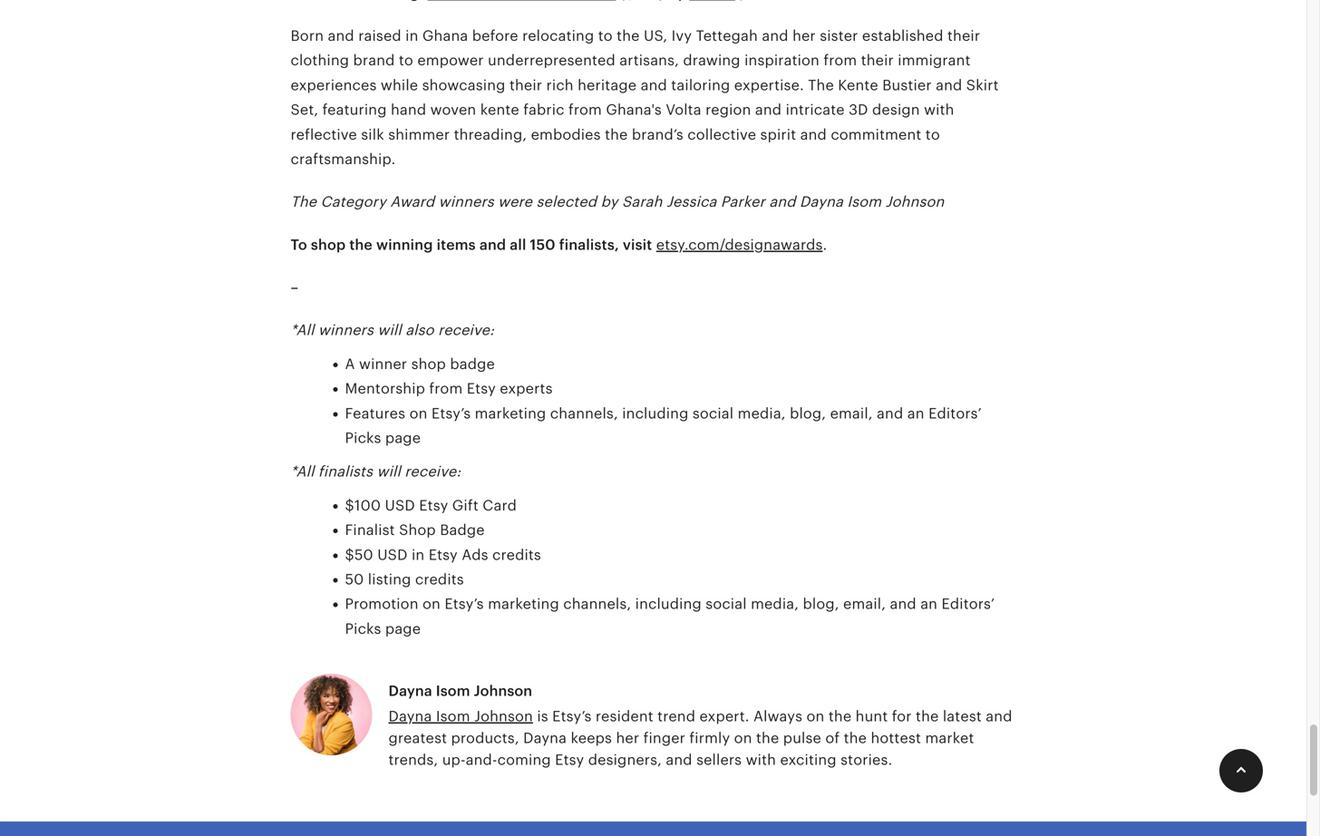 Task type: describe. For each thing, give the bounding box(es) containing it.
tailoring
[[672, 77, 731, 93]]

winners inside the '– *all winners will also receive:'
[[318, 322, 374, 339]]

the inside born and raised in ghana before relocating to the us, ivy tettegah and her sister established their clothing brand to empower underrepresented artisans, drawing inspiration from their immigrant experiences while showcasing their rich heritage and tailoring expertise. the kente bustier and skirt set, featuring hand woven kente fabric from ghana's volta region and intricate 3d design with reflective silk shimmer threading, embodies the brand's collective spirit and commitment to craftsmanship.
[[808, 77, 834, 93]]

greatest
[[389, 730, 447, 747]]

2 vertical spatial johnson
[[474, 709, 533, 725]]

marketing inside $100 usd etsy gift card finalist shop badge $50 usd in etsy ads credits 50 listing credits promotion on etsy's marketing channels, including social media, blog, email, and an editors' picks page
[[488, 596, 560, 612]]

all
[[510, 237, 527, 253]]

hunt
[[856, 709, 888, 725]]

dayna isom johnson image image
[[291, 674, 372, 756]]

2 horizontal spatial from
[[824, 52, 857, 69]]

expertise.
[[735, 77, 804, 93]]

her inside 'is etsy's resident trend expert. always on the hunt for the latest and greatest products, dayna keeps her finger firmly on the pulse of the hottest market trends, up-and-coming etsy designers, and sellers with exciting stories.'
[[616, 730, 640, 747]]

– *all winners will also receive:
[[291, 279, 494, 339]]

hand
[[391, 102, 427, 118]]

featuring
[[323, 102, 387, 118]]

0 horizontal spatial their
[[510, 77, 543, 93]]

expert.
[[700, 709, 750, 725]]

resident
[[596, 709, 654, 725]]

$100
[[345, 497, 381, 514]]

jessica
[[667, 194, 717, 210]]

1 dayna isom johnson from the top
[[389, 683, 533, 699]]

spirit
[[761, 126, 797, 143]]

brand
[[353, 52, 395, 69]]

products,
[[451, 730, 519, 747]]

50
[[345, 571, 364, 588]]

to shop the winning items and all 150 finalists, visit etsy.com/designawards .
[[291, 237, 828, 253]]

etsy inside 'is etsy's resident trend expert. always on the hunt for the latest and greatest products, dayna keeps her finger firmly on the pulse of the hottest market trends, up-and-coming etsy designers, and sellers with exciting stories.'
[[555, 752, 584, 768]]

skirt
[[967, 77, 999, 93]]

1 vertical spatial credits
[[415, 571, 464, 588]]

latest
[[943, 709, 982, 725]]

winner
[[359, 356, 407, 372]]

from inside 'a winner shop badge mentorship from etsy experts features on etsy's marketing channels, including social media, blog, email, and an editors' picks page'
[[429, 381, 463, 397]]

commitment
[[831, 126, 922, 143]]

1 vertical spatial usd
[[378, 547, 408, 563]]

0 vertical spatial johnson
[[886, 194, 945, 210]]

ivy
[[672, 28, 692, 44]]

0 vertical spatial isom
[[848, 194, 882, 210]]

an inside 'a winner shop badge mentorship from etsy experts features on etsy's marketing channels, including social media, blog, email, and an editors' picks page'
[[908, 405, 925, 422]]

finalists
[[318, 464, 373, 480]]

picks inside 'a winner shop badge mentorship from etsy experts features on etsy's marketing channels, including social media, blog, email, and an editors' picks page'
[[345, 430, 381, 446]]

1 vertical spatial receive:
[[405, 464, 461, 480]]

tettegah
[[696, 28, 758, 44]]

drawing
[[683, 52, 741, 69]]

inspiration
[[745, 52, 820, 69]]

set,
[[291, 102, 319, 118]]

social inside 'a winner shop badge mentorship from etsy experts features on etsy's marketing channels, including social media, blog, email, and an editors' picks page'
[[693, 405, 734, 422]]

award
[[390, 194, 435, 210]]

in inside born and raised in ghana before relocating to the us, ivy tettegah and her sister established their clothing brand to empower underrepresented artisans, drawing inspiration from their immigrant experiences while showcasing their rich heritage and tailoring expertise. the kente bustier and skirt set, featuring hand woven kente fabric from ghana's volta region and intricate 3d design with reflective silk shimmer threading, embodies the brand's collective spirit and commitment to craftsmanship.
[[406, 28, 419, 44]]

etsy up shop
[[419, 497, 448, 514]]

fabric
[[524, 102, 565, 118]]

category
[[321, 194, 386, 210]]

were
[[498, 194, 533, 210]]

*all inside the '– *all winners will also receive:'
[[291, 322, 314, 339]]

pulse
[[784, 730, 822, 747]]

volta
[[666, 102, 702, 118]]

0 horizontal spatial shop
[[311, 237, 346, 253]]

on down expert. on the bottom right of page
[[734, 730, 753, 747]]

region
[[706, 102, 751, 118]]

blog, inside $100 usd etsy gift card finalist shop badge $50 usd in etsy ads credits 50 listing credits promotion on etsy's marketing channels, including social media, blog, email, and an editors' picks page
[[803, 596, 840, 612]]

page inside $100 usd etsy gift card finalist shop badge $50 usd in etsy ads credits 50 listing credits promotion on etsy's marketing channels, including social media, blog, email, and an editors' picks page
[[385, 621, 421, 637]]

channels, inside $100 usd etsy gift card finalist shop badge $50 usd in etsy ads credits 50 listing credits promotion on etsy's marketing channels, including social media, blog, email, and an editors' picks page
[[564, 596, 632, 612]]

0 vertical spatial winners
[[439, 194, 494, 210]]

coming
[[498, 752, 551, 768]]

including inside 'a winner shop badge mentorship from etsy experts features on etsy's marketing channels, including social media, blog, email, and an editors' picks page'
[[622, 405, 689, 422]]

3d
[[849, 102, 869, 118]]

craftsmanship.
[[291, 151, 396, 167]]

1 vertical spatial isom
[[436, 683, 470, 699]]

embodies
[[531, 126, 601, 143]]

reflective
[[291, 126, 357, 143]]

picks inside $100 usd etsy gift card finalist shop badge $50 usd in etsy ads credits 50 listing credits promotion on etsy's marketing channels, including social media, blog, email, and an editors' picks page
[[345, 621, 381, 637]]

sellers
[[697, 752, 742, 768]]

1 vertical spatial to
[[399, 52, 414, 69]]

collective
[[688, 126, 757, 143]]

always
[[754, 709, 803, 725]]

designers,
[[588, 752, 662, 768]]

visit
[[623, 237, 653, 253]]

threading,
[[454, 126, 527, 143]]

silk
[[361, 126, 384, 143]]

and-
[[466, 752, 498, 768]]

marketing inside 'a winner shop badge mentorship from etsy experts features on etsy's marketing channels, including social media, blog, email, and an editors' picks page'
[[475, 405, 546, 422]]

ads
[[462, 547, 489, 563]]

in inside $100 usd etsy gift card finalist shop badge $50 usd in etsy ads credits 50 listing credits promotion on etsy's marketing channels, including social media, blog, email, and an editors' picks page
[[412, 547, 425, 563]]

etsy.com/designawards
[[657, 237, 823, 253]]

the down always
[[757, 730, 780, 747]]

media, inside $100 usd etsy gift card finalist shop badge $50 usd in etsy ads credits 50 listing credits promotion on etsy's marketing channels, including social media, blog, email, and an editors' picks page
[[751, 596, 799, 612]]

.
[[823, 237, 828, 253]]

$50
[[345, 547, 374, 563]]

media, inside 'a winner shop badge mentorship from etsy experts features on etsy's marketing channels, including social media, blog, email, and an editors' picks page'
[[738, 405, 786, 422]]

1 vertical spatial the
[[291, 194, 317, 210]]

1 vertical spatial from
[[569, 102, 602, 118]]

the down ghana's
[[605, 126, 628, 143]]

hottest
[[871, 730, 922, 747]]

2 *all from the top
[[291, 464, 314, 480]]

clothing
[[291, 52, 349, 69]]

keeps
[[571, 730, 612, 747]]

shimmer
[[388, 126, 450, 143]]

immigrant
[[898, 52, 971, 69]]

is etsy's resident trend expert. always on the hunt for the latest and greatest products, dayna keeps her finger firmly on the pulse of the hottest market trends, up-and-coming etsy designers, and sellers with exciting stories.
[[389, 709, 1013, 768]]

email, inside 'a winner shop badge mentorship from etsy experts features on etsy's marketing channels, including social media, blog, email, and an editors' picks page'
[[830, 405, 873, 422]]

on inside $100 usd etsy gift card finalist shop badge $50 usd in etsy ads credits 50 listing credits promotion on etsy's marketing channels, including social media, blog, email, and an editors' picks page
[[423, 596, 441, 612]]

us,
[[644, 28, 668, 44]]

showcasing
[[422, 77, 506, 93]]

selected
[[537, 194, 597, 210]]

relocating
[[523, 28, 594, 44]]

firmly
[[690, 730, 730, 747]]

while
[[381, 77, 418, 93]]

finalist
[[345, 522, 395, 538]]

with inside born and raised in ghana before relocating to the us, ivy tettegah and her sister established their clothing brand to empower underrepresented artisans, drawing inspiration from their immigrant experiences while showcasing their rich heritage and tailoring expertise. the kente bustier and skirt set, featuring hand woven kente fabric from ghana's volta region and intricate 3d design with reflective silk shimmer threading, embodies the brand's collective spirit and commitment to craftsmanship.
[[924, 102, 955, 118]]

finger
[[644, 730, 686, 747]]

receive: inside the '– *all winners will also receive:'
[[438, 322, 494, 339]]



Task type: locate. For each thing, give the bounding box(es) containing it.
a winner shop badge mentorship from etsy experts features on etsy's marketing channels, including social media, blog, email, and an editors' picks page
[[345, 356, 982, 446]]

an inside $100 usd etsy gift card finalist shop badge $50 usd in etsy ads credits 50 listing credits promotion on etsy's marketing channels, including social media, blog, email, and an editors' picks page
[[921, 596, 938, 612]]

with inside 'is etsy's resident trend expert. always on the hunt for the latest and greatest products, dayna keeps her finger firmly on the pulse of the hottest market trends, up-and-coming etsy designers, and sellers with exciting stories.'
[[746, 752, 777, 768]]

1 vertical spatial etsy's
[[445, 596, 484, 612]]

will left also
[[378, 322, 402, 339]]

0 vertical spatial etsy's
[[432, 405, 471, 422]]

1 vertical spatial in
[[412, 547, 425, 563]]

0 horizontal spatial to
[[399, 52, 414, 69]]

0 vertical spatial email,
[[830, 405, 873, 422]]

0 vertical spatial blog,
[[790, 405, 826, 422]]

1 vertical spatial johnson
[[474, 683, 533, 699]]

*all left finalists
[[291, 464, 314, 480]]

underrepresented
[[488, 52, 616, 69]]

email, inside $100 usd etsy gift card finalist shop badge $50 usd in etsy ads credits 50 listing credits promotion on etsy's marketing channels, including social media, blog, email, and an editors' picks page
[[844, 596, 886, 612]]

the left us,
[[617, 28, 640, 44]]

channels, inside 'a winner shop badge mentorship from etsy experts features on etsy's marketing channels, including social media, blog, email, and an editors' picks page'
[[550, 405, 618, 422]]

0 vertical spatial credits
[[493, 547, 541, 563]]

ghana's
[[606, 102, 662, 118]]

to down bustier
[[926, 126, 941, 143]]

0 vertical spatial in
[[406, 28, 419, 44]]

1 vertical spatial blog,
[[803, 596, 840, 612]]

intricate
[[786, 102, 845, 118]]

blog, inside 'a winner shop badge mentorship from etsy experts features on etsy's marketing channels, including social media, blog, email, and an editors' picks page'
[[790, 405, 826, 422]]

0 vertical spatial from
[[824, 52, 857, 69]]

mentorship
[[345, 381, 425, 397]]

etsy's inside $100 usd etsy gift card finalist shop badge $50 usd in etsy ads credits 50 listing credits promotion on etsy's marketing channels, including social media, blog, email, and an editors' picks page
[[445, 596, 484, 612]]

shop
[[399, 522, 436, 538]]

and inside 'a winner shop badge mentorship from etsy experts features on etsy's marketing channels, including social media, blog, email, and an editors' picks page'
[[877, 405, 904, 422]]

1 vertical spatial including
[[636, 596, 702, 612]]

artisans,
[[620, 52, 679, 69]]

150
[[530, 237, 556, 253]]

including
[[622, 405, 689, 422], [636, 596, 702, 612]]

parker
[[721, 194, 766, 210]]

0 vertical spatial social
[[693, 405, 734, 422]]

with right sellers
[[746, 752, 777, 768]]

1 vertical spatial their
[[861, 52, 894, 69]]

in down shop
[[412, 547, 425, 563]]

experiences
[[291, 77, 377, 93]]

isom up products,
[[436, 709, 470, 725]]

badge
[[440, 522, 485, 538]]

her inside born and raised in ghana before relocating to the us, ivy tettegah and her sister established their clothing brand to empower underrepresented artisans, drawing inspiration from their immigrant experiences while showcasing their rich heritage and tailoring expertise. the kente bustier and skirt set, featuring hand woven kente fabric from ghana's volta region and intricate 3d design with reflective silk shimmer threading, embodies the brand's collective spirit and commitment to craftsmanship.
[[793, 28, 816, 44]]

1 page from the top
[[385, 430, 421, 446]]

and inside $100 usd etsy gift card finalist shop badge $50 usd in etsy ads credits 50 listing credits promotion on etsy's marketing channels, including social media, blog, email, and an editors' picks page
[[890, 596, 917, 612]]

0 vertical spatial will
[[378, 322, 402, 339]]

1 vertical spatial an
[[921, 596, 938, 612]]

sarah
[[622, 194, 663, 210]]

0 vertical spatial their
[[948, 28, 981, 44]]

before
[[472, 28, 519, 44]]

their up immigrant
[[948, 28, 981, 44]]

the right for
[[916, 709, 939, 725]]

items
[[437, 237, 476, 253]]

2 horizontal spatial their
[[948, 28, 981, 44]]

credits down ads
[[415, 571, 464, 588]]

credits right ads
[[493, 547, 541, 563]]

kente
[[480, 102, 520, 118]]

etsy's inside 'a winner shop badge mentorship from etsy experts features on etsy's marketing channels, including social media, blog, email, and an editors' picks page'
[[432, 405, 471, 422]]

1 vertical spatial channels,
[[564, 596, 632, 612]]

badge
[[450, 356, 495, 372]]

is
[[537, 709, 549, 725]]

experts
[[500, 381, 553, 397]]

0 horizontal spatial her
[[616, 730, 640, 747]]

from
[[824, 52, 857, 69], [569, 102, 602, 118], [429, 381, 463, 397]]

a
[[345, 356, 355, 372]]

to
[[291, 237, 307, 253]]

will up the "$100" on the bottom
[[377, 464, 401, 480]]

0 vertical spatial including
[[622, 405, 689, 422]]

and
[[328, 28, 354, 44], [762, 28, 789, 44], [641, 77, 668, 93], [936, 77, 963, 93], [755, 102, 782, 118], [801, 126, 827, 143], [770, 194, 796, 210], [480, 237, 506, 253], [877, 405, 904, 422], [890, 596, 917, 612], [986, 709, 1013, 725], [666, 752, 693, 768]]

0 vertical spatial to
[[598, 28, 613, 44]]

etsy down badge
[[467, 381, 496, 397]]

1 horizontal spatial shop
[[411, 356, 446, 372]]

1 vertical spatial her
[[616, 730, 640, 747]]

from down badge
[[429, 381, 463, 397]]

for
[[892, 709, 912, 725]]

page down promotion
[[385, 621, 421, 637]]

dayna inside 'is etsy's resident trend expert. always on the hunt for the latest and greatest products, dayna keeps her finger firmly on the pulse of the hottest market trends, up-and-coming etsy designers, and sellers with exciting stories.'
[[523, 730, 567, 747]]

1 vertical spatial winners
[[318, 322, 374, 339]]

0 horizontal spatial with
[[746, 752, 777, 768]]

the
[[617, 28, 640, 44], [605, 126, 628, 143], [350, 237, 373, 253], [829, 709, 852, 725], [916, 709, 939, 725], [757, 730, 780, 747], [844, 730, 867, 747]]

johnson up dayna isom johnson link
[[474, 683, 533, 699]]

johnson down commitment
[[886, 194, 945, 210]]

1 vertical spatial with
[[746, 752, 777, 768]]

0 horizontal spatial winners
[[318, 322, 374, 339]]

winners up items
[[439, 194, 494, 210]]

on
[[410, 405, 428, 422], [423, 596, 441, 612], [807, 709, 825, 725], [734, 730, 753, 747]]

johnson up products,
[[474, 709, 533, 725]]

0 vertical spatial channels,
[[550, 405, 618, 422]]

0 vertical spatial with
[[924, 102, 955, 118]]

1 vertical spatial page
[[385, 621, 421, 637]]

the right of
[[844, 730, 867, 747]]

marketing down ads
[[488, 596, 560, 612]]

also
[[406, 322, 434, 339]]

2 vertical spatial etsy's
[[553, 709, 592, 725]]

winning
[[376, 237, 433, 253]]

1 vertical spatial media,
[[751, 596, 799, 612]]

picks
[[345, 430, 381, 446], [345, 621, 381, 637]]

1 vertical spatial *all
[[291, 464, 314, 480]]

of
[[826, 730, 840, 747]]

1 vertical spatial editors'
[[942, 596, 995, 612]]

dayna isom johnson up products,
[[389, 709, 533, 725]]

2 page from the top
[[385, 621, 421, 637]]

gift
[[452, 497, 479, 514]]

0 vertical spatial receive:
[[438, 322, 494, 339]]

shop
[[311, 237, 346, 253], [411, 356, 446, 372]]

winners up a
[[318, 322, 374, 339]]

1 vertical spatial email,
[[844, 596, 886, 612]]

social inside $100 usd etsy gift card finalist shop badge $50 usd in etsy ads credits 50 listing credits promotion on etsy's marketing channels, including social media, blog, email, and an editors' picks page
[[706, 596, 747, 612]]

the up "intricate"
[[808, 77, 834, 93]]

1 vertical spatial picks
[[345, 621, 381, 637]]

features
[[345, 405, 406, 422]]

from down sister
[[824, 52, 857, 69]]

etsy's
[[432, 405, 471, 422], [445, 596, 484, 612], [553, 709, 592, 725]]

from up embodies
[[569, 102, 602, 118]]

0 vertical spatial marketing
[[475, 405, 546, 422]]

isom up dayna isom johnson link
[[436, 683, 470, 699]]

their
[[948, 28, 981, 44], [861, 52, 894, 69], [510, 77, 543, 93]]

0 vertical spatial media,
[[738, 405, 786, 422]]

marketing
[[475, 405, 546, 422], [488, 596, 560, 612]]

brand's
[[632, 126, 684, 143]]

0 vertical spatial editors'
[[929, 405, 982, 422]]

–
[[291, 279, 299, 296]]

on down mentorship in the left top of the page
[[410, 405, 428, 422]]

receive: up badge
[[438, 322, 494, 339]]

promotion
[[345, 596, 419, 612]]

1 horizontal spatial to
[[598, 28, 613, 44]]

market
[[926, 730, 975, 747]]

the down category
[[350, 237, 373, 253]]

isom down commitment
[[848, 194, 882, 210]]

0 vertical spatial picks
[[345, 430, 381, 446]]

1 horizontal spatial with
[[924, 102, 955, 118]]

etsy's up keeps
[[553, 709, 592, 725]]

etsy.com/designawards link
[[657, 237, 823, 253]]

0 vertical spatial shop
[[311, 237, 346, 253]]

*all down – on the left top of the page
[[291, 322, 314, 339]]

1 horizontal spatial from
[[569, 102, 602, 118]]

2 vertical spatial isom
[[436, 709, 470, 725]]

heritage
[[578, 77, 637, 93]]

ghana
[[423, 28, 468, 44]]

1 *all from the top
[[291, 322, 314, 339]]

marketing down experts on the left
[[475, 405, 546, 422]]

2 vertical spatial from
[[429, 381, 463, 397]]

on right promotion
[[423, 596, 441, 612]]

receive: up gift at the bottom of the page
[[405, 464, 461, 480]]

the up of
[[829, 709, 852, 725]]

listing
[[368, 571, 411, 588]]

*all finalists will receive:
[[291, 464, 461, 480]]

etsy's down badge
[[432, 405, 471, 422]]

0 vertical spatial the
[[808, 77, 834, 93]]

will inside the '– *all winners will also receive:'
[[378, 322, 402, 339]]

the up to
[[291, 194, 317, 210]]

her up designers,
[[616, 730, 640, 747]]

1 vertical spatial will
[[377, 464, 401, 480]]

with down bustier
[[924, 102, 955, 118]]

her up inspiration
[[793, 28, 816, 44]]

on up pulse
[[807, 709, 825, 725]]

1 picks from the top
[[345, 430, 381, 446]]

1 horizontal spatial credits
[[493, 547, 541, 563]]

shop down also
[[411, 356, 446, 372]]

their up fabric
[[510, 77, 543, 93]]

0 vertical spatial page
[[385, 430, 421, 446]]

dayna isom johnson up dayna isom johnson link
[[389, 683, 533, 699]]

the category award winners were selected by sarah jessica parker and dayna isom johnson
[[291, 194, 945, 210]]

0 vertical spatial dayna isom johnson
[[389, 683, 533, 699]]

1 vertical spatial marketing
[[488, 596, 560, 612]]

1 vertical spatial shop
[[411, 356, 446, 372]]

2 dayna isom johnson from the top
[[389, 709, 533, 725]]

to up while
[[399, 52, 414, 69]]

woven
[[431, 102, 477, 118]]

shop inside 'a winner shop badge mentorship from etsy experts features on etsy's marketing channels, including social media, blog, email, and an editors' picks page'
[[411, 356, 446, 372]]

in
[[406, 28, 419, 44], [412, 547, 425, 563]]

kente
[[838, 77, 879, 93]]

editors' inside 'a winner shop badge mentorship from etsy experts features on etsy's marketing channels, including social media, blog, email, and an editors' picks page'
[[929, 405, 982, 422]]

2 vertical spatial to
[[926, 126, 941, 143]]

shop right to
[[311, 237, 346, 253]]

picks down promotion
[[345, 621, 381, 637]]

0 horizontal spatial the
[[291, 194, 317, 210]]

born and raised in ghana before relocating to the us, ivy tettegah and her sister established their clothing brand to empower underrepresented artisans, drawing inspiration from their immigrant experiences while showcasing their rich heritage and tailoring expertise. the kente bustier and skirt set, featuring hand woven kente fabric from ghana's volta region and intricate 3d design with reflective silk shimmer threading, embodies the brand's collective spirit and commitment to craftsmanship.
[[291, 28, 999, 167]]

0 horizontal spatial from
[[429, 381, 463, 397]]

1 vertical spatial social
[[706, 596, 747, 612]]

design
[[873, 102, 920, 118]]

to
[[598, 28, 613, 44], [399, 52, 414, 69], [926, 126, 941, 143]]

page down features
[[385, 430, 421, 446]]

$100 usd etsy gift card finalist shop badge $50 usd in etsy ads credits 50 listing credits promotion on etsy's marketing channels, including social media, blog, email, and an editors' picks page
[[345, 497, 995, 637]]

2 vertical spatial their
[[510, 77, 543, 93]]

usd up shop
[[385, 497, 415, 514]]

bustier
[[883, 77, 932, 93]]

including inside $100 usd etsy gift card finalist shop badge $50 usd in etsy ads credits 50 listing credits promotion on etsy's marketing channels, including social media, blog, email, and an editors' picks page
[[636, 596, 702, 612]]

email,
[[830, 405, 873, 422], [844, 596, 886, 612]]

1 horizontal spatial the
[[808, 77, 834, 93]]

1 vertical spatial dayna isom johnson
[[389, 709, 533, 725]]

picks down features
[[345, 430, 381, 446]]

editors' inside $100 usd etsy gift card finalist shop badge $50 usd in etsy ads credits 50 listing credits promotion on etsy's marketing channels, including social media, blog, email, and an editors' picks page
[[942, 596, 995, 612]]

2 horizontal spatial to
[[926, 126, 941, 143]]

trends,
[[389, 752, 438, 768]]

usd up listing
[[378, 547, 408, 563]]

credits
[[493, 547, 541, 563], [415, 571, 464, 588]]

0 vertical spatial *all
[[291, 322, 314, 339]]

etsy down keeps
[[555, 752, 584, 768]]

etsy's down ads
[[445, 596, 484, 612]]

etsy's inside 'is etsy's resident trend expert. always on the hunt for the latest and greatest products, dayna keeps her finger firmly on the pulse of the hottest market trends, up-and-coming etsy designers, and sellers with exciting stories.'
[[553, 709, 592, 725]]

1 horizontal spatial their
[[861, 52, 894, 69]]

editors'
[[929, 405, 982, 422], [942, 596, 995, 612]]

*all
[[291, 322, 314, 339], [291, 464, 314, 480]]

0 vertical spatial usd
[[385, 497, 415, 514]]

on inside 'a winner shop badge mentorship from etsy experts features on etsy's marketing channels, including social media, blog, email, and an editors' picks page'
[[410, 405, 428, 422]]

stories.
[[841, 752, 893, 768]]

established
[[863, 28, 944, 44]]

1 horizontal spatial winners
[[439, 194, 494, 210]]

0 vertical spatial her
[[793, 28, 816, 44]]

raised
[[358, 28, 402, 44]]

etsy inside 'a winner shop badge mentorship from etsy experts features on etsy's marketing channels, including social media, blog, email, and an editors' picks page'
[[467, 381, 496, 397]]

up-
[[442, 752, 466, 768]]

by
[[601, 194, 618, 210]]

in right raised
[[406, 28, 419, 44]]

0 horizontal spatial credits
[[415, 571, 464, 588]]

their up kente
[[861, 52, 894, 69]]

social
[[693, 405, 734, 422], [706, 596, 747, 612]]

1 horizontal spatial her
[[793, 28, 816, 44]]

johnson
[[886, 194, 945, 210], [474, 683, 533, 699], [474, 709, 533, 725]]

2 picks from the top
[[345, 621, 381, 637]]

etsy down badge at the bottom left of page
[[429, 547, 458, 563]]

0 vertical spatial an
[[908, 405, 925, 422]]

rich
[[547, 77, 574, 93]]

to right relocating
[[598, 28, 613, 44]]

page inside 'a winner shop badge mentorship from etsy experts features on etsy's marketing channels, including social media, blog, email, and an editors' picks page'
[[385, 430, 421, 446]]



Task type: vqa. For each thing, say whether or not it's contained in the screenshot.
The $ within '$ 9.60 $ 12.00 (20% off)'
no



